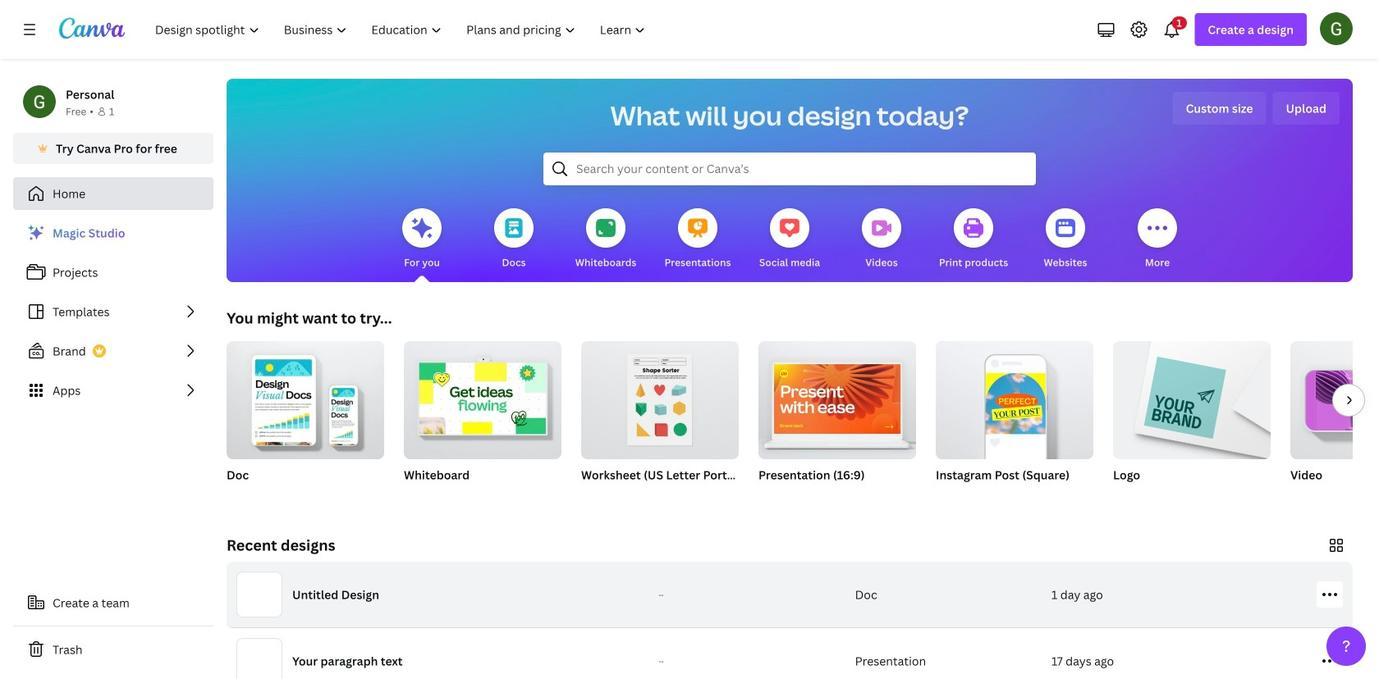 Task type: vqa. For each thing, say whether or not it's contained in the screenshot.
STEPHANIE ARANDA icon
no



Task type: describe. For each thing, give the bounding box(es) containing it.
gary orlando image
[[1320, 12, 1353, 45]]



Task type: locate. For each thing, give the bounding box(es) containing it.
list
[[13, 217, 213, 407]]

top level navigation element
[[145, 13, 660, 46]]

None search field
[[544, 153, 1036, 186]]

Search search field
[[576, 154, 1003, 185]]

group
[[227, 335, 384, 504], [227, 335, 384, 460], [404, 335, 562, 504], [404, 335, 562, 460], [581, 335, 739, 504], [581, 335, 739, 460], [759, 335, 916, 504], [759, 335, 916, 460], [936, 335, 1094, 504], [936, 335, 1094, 460], [1113, 335, 1271, 504], [1113, 335, 1271, 460], [1291, 342, 1379, 504], [1291, 342, 1379, 460]]



